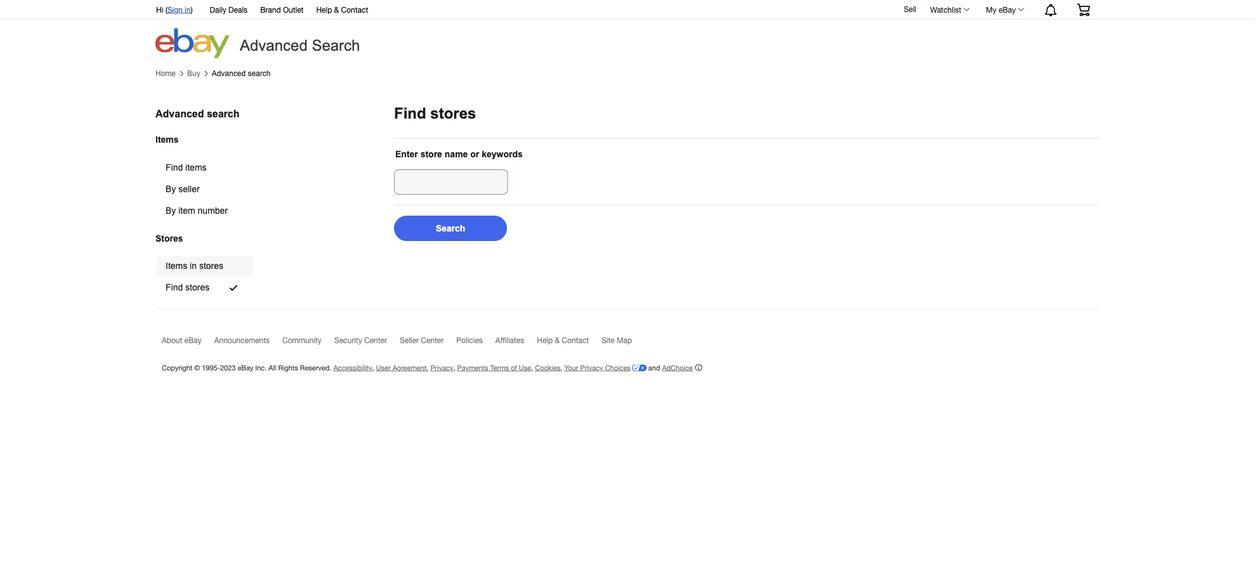 Task type: vqa. For each thing, say whether or not it's contained in the screenshot.
and AdChoice
yes



Task type: describe. For each thing, give the bounding box(es) containing it.
advanced search
[[240, 37, 360, 54]]

rights
[[278, 364, 298, 372]]

choices
[[605, 364, 631, 372]]

0 vertical spatial find
[[394, 105, 426, 122]]

keywords
[[482, 149, 523, 159]]

by seller link
[[156, 179, 258, 200]]

copyright
[[162, 364, 193, 372]]

2 vertical spatial ebay
[[238, 364, 253, 372]]

0 vertical spatial search
[[312, 37, 360, 54]]

by for by seller
[[166, 184, 176, 194]]

center for security center
[[364, 336, 387, 345]]

sell link
[[899, 5, 922, 13]]

search button
[[394, 216, 507, 241]]

deals
[[229, 5, 248, 14]]

0 vertical spatial advanced search
[[212, 69, 271, 78]]

inc.
[[255, 364, 267, 372]]

1 privacy from the left
[[431, 364, 454, 372]]

by item number link
[[156, 200, 258, 222]]

search inside button
[[436, 223, 466, 233]]

items for items in stores
[[166, 261, 187, 271]]

daily deals link
[[210, 3, 248, 17]]

account navigation
[[149, 0, 1100, 20]]

site map
[[602, 336, 632, 345]]

2 vertical spatial advanced
[[156, 108, 204, 119]]

use
[[519, 364, 531, 372]]

by seller
[[166, 184, 200, 194]]

help for topmost help & contact link
[[316, 5, 332, 14]]

your privacy choices link
[[565, 364, 647, 372]]

cookies
[[535, 364, 561, 372]]

or
[[471, 149, 479, 159]]

& for topmost help & contact link
[[334, 5, 339, 14]]

about
[[162, 336, 182, 345]]

copyright © 1995-2023 ebay inc. all rights reserved. accessibility , user agreement , privacy , payments terms of use , cookies , your privacy choices
[[162, 364, 631, 372]]

item
[[179, 206, 195, 216]]

items for items
[[156, 135, 179, 145]]

security
[[334, 336, 362, 345]]

)
[[191, 5, 193, 14]]

advanced search link
[[212, 69, 271, 78]]

community
[[283, 336, 322, 345]]

1 vertical spatial advanced search
[[156, 108, 240, 119]]

sign in link
[[167, 5, 191, 14]]

cookies link
[[535, 364, 561, 372]]

advanced inside advanced search link
[[212, 69, 246, 78]]

brand outlet link
[[260, 3, 304, 17]]

2 , from the left
[[427, 364, 429, 372]]

site
[[602, 336, 615, 345]]

1 , from the left
[[372, 364, 374, 372]]

banner containing sell
[[149, 0, 1100, 58]]

announcements link
[[214, 336, 283, 350]]

(
[[165, 5, 167, 14]]

site map link
[[602, 336, 645, 350]]

all
[[269, 364, 276, 372]]

contact for the bottommost help & contact link
[[562, 336, 589, 345]]

by for by item number
[[166, 206, 176, 216]]

store
[[421, 149, 442, 159]]

2 privacy from the left
[[581, 364, 603, 372]]

adchoice
[[662, 364, 693, 372]]

sell
[[904, 5, 917, 13]]

privacy link
[[431, 364, 454, 372]]

name
[[445, 149, 468, 159]]

0 vertical spatial stores
[[431, 105, 476, 122]]

home
[[156, 69, 176, 78]]

outlet
[[283, 5, 304, 14]]

and
[[649, 364, 660, 372]]

affiliates
[[496, 336, 524, 345]]

buy link
[[187, 69, 200, 78]]

find items link
[[156, 157, 258, 179]]

user agreement link
[[376, 364, 427, 372]]

by item number
[[166, 206, 228, 216]]

payments
[[457, 364, 488, 372]]

items in stores
[[166, 261, 223, 271]]

©
[[194, 364, 200, 372]]

watchlist
[[931, 5, 962, 14]]

0 vertical spatial search
[[248, 69, 271, 78]]

number
[[198, 206, 228, 216]]

0 vertical spatial find stores
[[394, 105, 476, 122]]

my ebay link
[[980, 2, 1030, 17]]

seller
[[400, 336, 419, 345]]

buy
[[187, 69, 200, 78]]



Task type: locate. For each thing, give the bounding box(es) containing it.
map
[[617, 336, 632, 345]]

0 vertical spatial advanced
[[240, 37, 308, 54]]

affiliates link
[[496, 336, 537, 350]]

advanced search right buy
[[212, 69, 271, 78]]

security center link
[[334, 336, 400, 350]]

terms
[[490, 364, 509, 372]]

security center
[[334, 336, 387, 345]]

items in stores link
[[156, 255, 254, 277]]

find stores down items in stores
[[166, 283, 210, 293]]

0 horizontal spatial center
[[364, 336, 387, 345]]

3 , from the left
[[454, 364, 455, 372]]

find up enter
[[394, 105, 426, 122]]

banner
[[149, 0, 1100, 58]]

& for the bottommost help & contact link
[[555, 336, 560, 345]]

enter store name or keywords
[[395, 149, 523, 159]]

1 center from the left
[[364, 336, 387, 345]]

2 center from the left
[[421, 336, 444, 345]]

1 horizontal spatial search
[[436, 223, 466, 233]]

ebay right my
[[999, 5, 1016, 14]]

policies
[[457, 336, 483, 345]]

in up find stores link
[[190, 261, 197, 271]]

find inside find items link
[[166, 163, 183, 172]]

daily
[[210, 5, 226, 14]]

payments terms of use link
[[457, 364, 531, 372]]

help & contact inside account navigation
[[316, 5, 368, 14]]

seller
[[179, 184, 200, 194]]

contact for topmost help & contact link
[[341, 5, 368, 14]]

help inside account navigation
[[316, 5, 332, 14]]

advanced down brand
[[240, 37, 308, 54]]

and adchoice
[[647, 364, 693, 372]]

about ebay link
[[162, 336, 214, 350]]

0 vertical spatial items
[[156, 135, 179, 145]]

1 horizontal spatial search
[[248, 69, 271, 78]]

stores
[[431, 105, 476, 122], [199, 261, 223, 271], [185, 283, 210, 293]]

0 horizontal spatial privacy
[[431, 364, 454, 372]]

find items
[[166, 163, 207, 172]]

5 , from the left
[[561, 364, 563, 372]]

advanced
[[240, 37, 308, 54], [212, 69, 246, 78], [156, 108, 204, 119]]

0 vertical spatial help
[[316, 5, 332, 14]]

&
[[334, 5, 339, 14], [555, 336, 560, 345]]

, left cookies link
[[531, 364, 533, 372]]

find stores
[[394, 105, 476, 122], [166, 283, 210, 293]]

find for find items link
[[166, 163, 183, 172]]

4 , from the left
[[531, 364, 533, 372]]

1 vertical spatial in
[[190, 261, 197, 271]]

ebay right about on the left of the page
[[184, 336, 202, 345]]

help & contact link
[[316, 3, 368, 17], [537, 336, 602, 350]]

0 horizontal spatial search
[[312, 37, 360, 54]]

center
[[364, 336, 387, 345], [421, 336, 444, 345]]

community link
[[283, 336, 334, 350]]

0 horizontal spatial ebay
[[184, 336, 202, 345]]

1 by from the top
[[166, 184, 176, 194]]

0 vertical spatial by
[[166, 184, 176, 194]]

, left your
[[561, 364, 563, 372]]

2023
[[220, 364, 236, 372]]

1 horizontal spatial contact
[[562, 336, 589, 345]]

in right sign
[[185, 5, 191, 14]]

help right outlet
[[316, 5, 332, 14]]

center right 'security'
[[364, 336, 387, 345]]

2 vertical spatial find
[[166, 283, 183, 293]]

0 vertical spatial contact
[[341, 5, 368, 14]]

0 horizontal spatial help & contact link
[[316, 3, 368, 17]]

1 vertical spatial help
[[537, 336, 553, 345]]

stores up name
[[431, 105, 476, 122]]

1 vertical spatial stores
[[199, 261, 223, 271]]

1 vertical spatial help & contact link
[[537, 336, 602, 350]]

watchlist link
[[924, 2, 976, 17]]

about ebay
[[162, 336, 202, 345]]

advanced search down buy link at the top
[[156, 108, 240, 119]]

accessibility
[[334, 364, 372, 372]]

1 horizontal spatial &
[[555, 336, 560, 345]]

in inside account navigation
[[185, 5, 191, 14]]

privacy
[[431, 364, 454, 372], [581, 364, 603, 372]]

items
[[185, 163, 207, 172]]

1 horizontal spatial help & contact link
[[537, 336, 602, 350]]

privacy down seller center link
[[431, 364, 454, 372]]

stores
[[156, 234, 183, 243]]

& up cookies link
[[555, 336, 560, 345]]

advanced down buy link at the top
[[156, 108, 204, 119]]

1 vertical spatial &
[[555, 336, 560, 345]]

1 vertical spatial ebay
[[184, 336, 202, 345]]

search
[[248, 69, 271, 78], [207, 108, 240, 119]]

help & contact link right outlet
[[316, 3, 368, 17]]

find for find stores link
[[166, 283, 183, 293]]

hi ( sign in )
[[156, 5, 193, 14]]

items up the find items
[[156, 135, 179, 145]]

help & contact for topmost help & contact link
[[316, 5, 368, 14]]

of
[[511, 364, 517, 372]]

find stores up the store
[[394, 105, 476, 122]]

ebay for my ebay
[[999, 5, 1016, 14]]

help up cookies
[[537, 336, 553, 345]]

,
[[372, 364, 374, 372], [427, 364, 429, 372], [454, 364, 455, 372], [531, 364, 533, 372], [561, 364, 563, 372]]

your
[[565, 364, 579, 372]]

search down advanced search link
[[207, 108, 240, 119]]

sign
[[167, 5, 183, 14]]

1 vertical spatial items
[[166, 261, 187, 271]]

home link
[[156, 69, 176, 78]]

1 horizontal spatial help
[[537, 336, 553, 345]]

items down stores
[[166, 261, 187, 271]]

my ebay
[[987, 5, 1016, 14]]

seller center link
[[400, 336, 457, 350]]

contact right outlet
[[341, 5, 368, 14]]

ebay for about ebay
[[184, 336, 202, 345]]

help
[[316, 5, 332, 14], [537, 336, 553, 345]]

help & contact right outlet
[[316, 5, 368, 14]]

find down items in stores
[[166, 283, 183, 293]]

0 horizontal spatial search
[[207, 108, 240, 119]]

0 vertical spatial in
[[185, 5, 191, 14]]

find
[[394, 105, 426, 122], [166, 163, 183, 172], [166, 283, 183, 293]]

help & contact up your
[[537, 336, 589, 345]]

1 vertical spatial by
[[166, 206, 176, 216]]

1 vertical spatial contact
[[562, 336, 589, 345]]

0 horizontal spatial help
[[316, 5, 332, 14]]

0 horizontal spatial help & contact
[[316, 5, 368, 14]]

my
[[987, 5, 997, 14]]

0 vertical spatial help & contact link
[[316, 3, 368, 17]]

brand outlet
[[260, 5, 304, 14]]

seller center
[[400, 336, 444, 345]]

0 horizontal spatial contact
[[341, 5, 368, 14]]

& right outlet
[[334, 5, 339, 14]]

1 vertical spatial help & contact
[[537, 336, 589, 345]]

ebay inside account navigation
[[999, 5, 1016, 14]]

0 vertical spatial &
[[334, 5, 339, 14]]

1 horizontal spatial ebay
[[238, 364, 253, 372]]

find inside find stores link
[[166, 283, 183, 293]]

daily deals
[[210, 5, 248, 14]]

contact up your
[[562, 336, 589, 345]]

, left privacy link
[[427, 364, 429, 372]]

1 horizontal spatial privacy
[[581, 364, 603, 372]]

2 by from the top
[[166, 206, 176, 216]]

advanced right buy
[[212, 69, 246, 78]]

policies link
[[457, 336, 496, 350]]

& inside account navigation
[[334, 5, 339, 14]]

search down the advanced search
[[248, 69, 271, 78]]

0 vertical spatial ebay
[[999, 5, 1016, 14]]

help & contact for the bottommost help & contact link
[[537, 336, 589, 345]]

, left payments
[[454, 364, 455, 372]]

0 horizontal spatial find stores
[[166, 283, 210, 293]]

search
[[312, 37, 360, 54], [436, 223, 466, 233]]

help & contact link up your
[[537, 336, 602, 350]]

contact
[[341, 5, 368, 14], [562, 336, 589, 345]]

1 horizontal spatial find stores
[[394, 105, 476, 122]]

agreement
[[393, 364, 427, 372]]

help for the bottommost help & contact link
[[537, 336, 553, 345]]

1 vertical spatial find
[[166, 163, 183, 172]]

reserved.
[[300, 364, 332, 372]]

1 vertical spatial advanced
[[212, 69, 246, 78]]

by left seller
[[166, 184, 176, 194]]

your shopping cart image
[[1077, 3, 1091, 16]]

1 vertical spatial find stores
[[166, 283, 210, 293]]

0 vertical spatial help & contact
[[316, 5, 368, 14]]

0 horizontal spatial &
[[334, 5, 339, 14]]

1 vertical spatial search
[[207, 108, 240, 119]]

1 horizontal spatial help & contact
[[537, 336, 589, 345]]

help & contact
[[316, 5, 368, 14], [537, 336, 589, 345]]

privacy right your
[[581, 364, 603, 372]]

announcements
[[214, 336, 270, 345]]

2 vertical spatial stores
[[185, 283, 210, 293]]

1 vertical spatial search
[[436, 223, 466, 233]]

stores down items in stores
[[185, 283, 210, 293]]

user
[[376, 364, 391, 372]]

accessibility link
[[334, 364, 372, 372]]

stores up find stores link
[[199, 261, 223, 271]]

enter
[[395, 149, 418, 159]]

1995-
[[202, 364, 220, 372]]

find left items
[[166, 163, 183, 172]]

find stores link
[[156, 277, 254, 299]]

hi
[[156, 5, 163, 14]]

by left item
[[166, 206, 176, 216]]

center for seller center
[[421, 336, 444, 345]]

2 horizontal spatial ebay
[[999, 5, 1016, 14]]

brand
[[260, 5, 281, 14]]

adchoice link
[[662, 364, 703, 372]]

, left "user" on the bottom left of the page
[[372, 364, 374, 372]]

1 horizontal spatial center
[[421, 336, 444, 345]]

ebay left inc. at the left
[[238, 364, 253, 372]]

Enter store name or keywords text field
[[394, 169, 508, 195]]

advanced search
[[212, 69, 271, 78], [156, 108, 240, 119]]

center right seller
[[421, 336, 444, 345]]

contact inside account navigation
[[341, 5, 368, 14]]

in
[[185, 5, 191, 14], [190, 261, 197, 271]]



